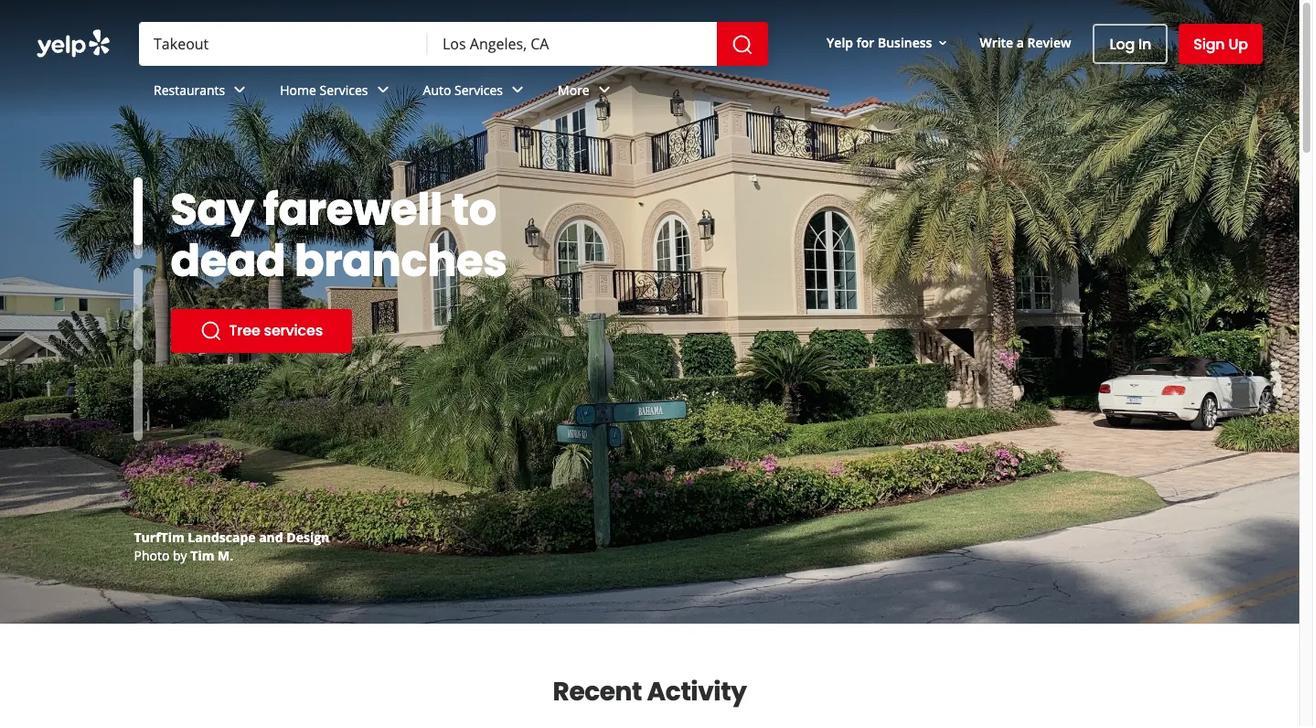 Task type: vqa. For each thing, say whether or not it's contained in the screenshot.
Projects icon
no



Task type: describe. For each thing, give the bounding box(es) containing it.
in
[[1138, 33, 1151, 54]]

branches
[[294, 230, 507, 292]]

24 chevron down v2 image for home services
[[372, 79, 394, 101]]

24 chevron down v2 image for auto services
[[507, 79, 529, 101]]

a
[[1017, 33, 1024, 51]]

design
[[286, 529, 329, 546]]

restaurants
[[154, 81, 225, 98]]

yelp for business
[[827, 33, 932, 51]]

to
[[451, 179, 496, 240]]

say farewell to dead branches
[[171, 179, 507, 292]]

activity
[[647, 674, 747, 710]]

turftim landscape and design photo by tim m.
[[134, 529, 329, 564]]

24 search v2 image
[[200, 320, 222, 342]]

recent
[[553, 674, 642, 710]]

more link
[[543, 66, 630, 119]]

farewell
[[263, 179, 442, 240]]

and
[[259, 529, 283, 546]]

services for auto services
[[455, 81, 503, 98]]

log in
[[1110, 33, 1151, 54]]

business
[[878, 33, 932, 51]]

auto services
[[423, 81, 503, 98]]

for
[[857, 33, 875, 51]]

tree services link
[[171, 309, 352, 353]]

up
[[1229, 33, 1248, 54]]

select slide image
[[133, 166, 142, 248]]

log in button
[[1093, 24, 1168, 64]]

m.
[[218, 547, 233, 564]]

say
[[171, 179, 254, 240]]

more
[[558, 81, 590, 98]]

dead
[[171, 230, 286, 292]]

explore banner section banner
[[0, 0, 1299, 624]]

search image
[[732, 33, 754, 55]]



Task type: locate. For each thing, give the bounding box(es) containing it.
16 chevron down v2 image
[[936, 35, 950, 50]]

auto services link
[[408, 66, 543, 119]]

24 chevron down v2 image inside restaurants link
[[229, 79, 251, 101]]

services for home services
[[320, 81, 368, 98]]

24 chevron down v2 image right restaurants
[[229, 79, 251, 101]]

home services
[[280, 81, 368, 98]]

2 24 chevron down v2 image from the left
[[372, 79, 394, 101]]

3 24 chevron down v2 image from the left
[[507, 79, 529, 101]]

0 horizontal spatial none field
[[154, 34, 413, 54]]

24 chevron down v2 image inside the auto services link
[[507, 79, 529, 101]]

write
[[980, 33, 1013, 51]]

1 horizontal spatial 24 chevron down v2 image
[[372, 79, 394, 101]]

2 horizontal spatial 24 chevron down v2 image
[[507, 79, 529, 101]]

24 chevron down v2 image inside home services link
[[372, 79, 394, 101]]

1 horizontal spatial services
[[455, 81, 503, 98]]

tree services
[[229, 320, 323, 341]]

tim
[[190, 547, 214, 564]]

home
[[280, 81, 316, 98]]

none field find
[[154, 34, 413, 54]]

2 services from the left
[[455, 81, 503, 98]]

24 chevron down v2 image for restaurants
[[229, 79, 251, 101]]

1 services from the left
[[320, 81, 368, 98]]

none field up more
[[443, 34, 702, 54]]

yelp for business button
[[819, 26, 958, 59]]

log
[[1110, 33, 1135, 54]]

services right home in the top left of the page
[[320, 81, 368, 98]]

none field up home in the top left of the page
[[154, 34, 413, 54]]

None field
[[154, 34, 413, 54], [443, 34, 702, 54]]

None search field
[[0, 0, 1299, 119], [139, 22, 772, 66], [0, 0, 1299, 119], [139, 22, 772, 66]]

1 24 chevron down v2 image from the left
[[229, 79, 251, 101]]

0 horizontal spatial 24 chevron down v2 image
[[229, 79, 251, 101]]

tim m. link
[[190, 547, 233, 564]]

sign up
[[1194, 33, 1248, 54]]

services
[[320, 81, 368, 98], [455, 81, 503, 98]]

turftim
[[134, 529, 184, 546]]

restaurants link
[[139, 66, 265, 119]]

24 chevron down v2 image right auto services
[[507, 79, 529, 101]]

turftim landscape and design link
[[134, 529, 329, 546]]

recent activity
[[553, 674, 747, 710]]

24 chevron down v2 image
[[229, 79, 251, 101], [372, 79, 394, 101], [507, 79, 529, 101]]

0 horizontal spatial services
[[320, 81, 368, 98]]

sign
[[1194, 33, 1225, 54]]

auto
[[423, 81, 451, 98]]

landscape
[[188, 529, 256, 546]]

home services link
[[265, 66, 408, 119]]

24 chevron down v2 image
[[593, 79, 615, 101]]

none field near
[[443, 34, 702, 54]]

write a review
[[980, 33, 1071, 51]]

Near text field
[[443, 34, 702, 54]]

tree
[[229, 320, 260, 341]]

sign up button
[[1179, 24, 1263, 64]]

by
[[173, 547, 187, 564]]

2 none field from the left
[[443, 34, 702, 54]]

services right auto
[[455, 81, 503, 98]]

yelp
[[827, 33, 853, 51]]

1 none field from the left
[[154, 34, 413, 54]]

write a review link
[[972, 26, 1079, 59]]

24 chevron down v2 image left auto
[[372, 79, 394, 101]]

1 horizontal spatial none field
[[443, 34, 702, 54]]

business categories element
[[139, 66, 1263, 119]]

services
[[264, 320, 323, 341]]

Find text field
[[154, 34, 413, 54]]

photo
[[134, 547, 170, 564]]

review
[[1027, 33, 1071, 51]]



